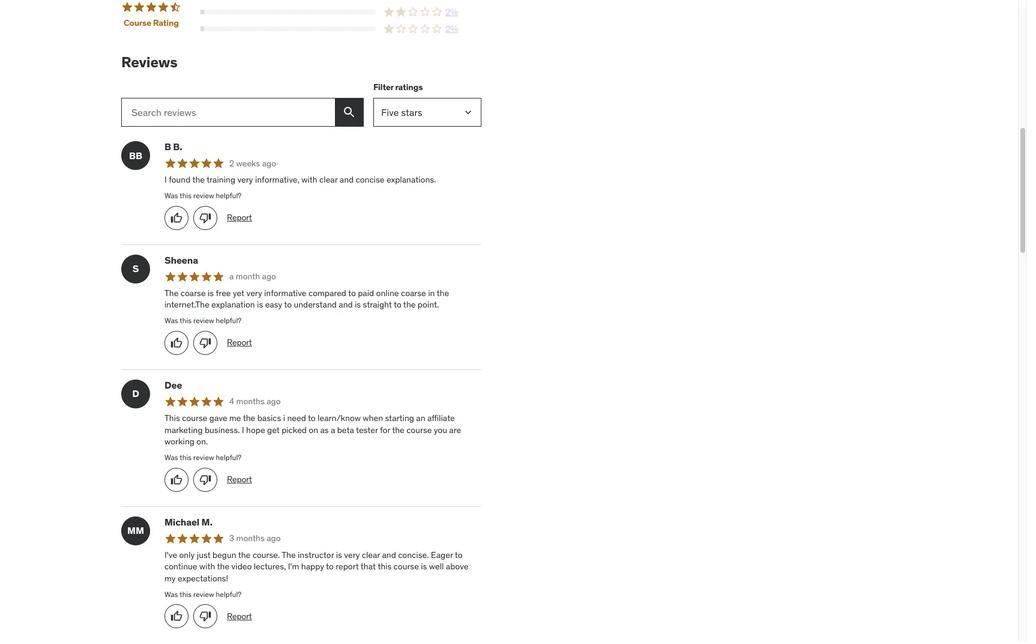 Task type: describe. For each thing, give the bounding box(es) containing it.
and inside the coarse is free yet very informative compared to paid online coarse in the internet.the explanation is easy to understand and is straight to the point.
[[339, 299, 353, 310]]

this course gave me the basics i need to learn/know when starting an affiliate marketing business. i hope get picked on as a beta tester for the course you are working on.
[[165, 413, 461, 447]]

rating
[[153, 17, 179, 28]]

on
[[309, 424, 318, 435]]

was for mm
[[165, 590, 178, 599]]

my
[[165, 573, 176, 584]]

happy
[[301, 561, 324, 572]]

filter ratings
[[374, 82, 423, 92]]

was for s
[[165, 316, 178, 325]]

course.
[[253, 550, 280, 560]]

the coarse is free yet very informative compared to paid online coarse in the internet.the explanation is easy to understand and is straight to the point.
[[165, 288, 449, 310]]

0 horizontal spatial clear
[[320, 174, 338, 185]]

straight
[[363, 299, 392, 310]]

picked
[[282, 424, 307, 435]]

eager
[[431, 550, 453, 560]]

2 weeks ago
[[229, 158, 276, 168]]

report for dee
[[227, 474, 252, 485]]

i'm
[[288, 561, 299, 572]]

bb
[[129, 149, 142, 161]]

beta
[[337, 424, 354, 435]]

review for michael m.
[[193, 590, 214, 599]]

free
[[216, 288, 231, 298]]

review for dee
[[193, 453, 214, 462]]

b b.
[[165, 141, 182, 153]]

this inside the i've only just begun the course.  the instructor is very clear and concise.  eager to continue with the video lectures, i'm happy to report that this course is well above my expectations!
[[378, 561, 392, 572]]

3 months ago
[[229, 533, 281, 544]]

learn/know
[[318, 413, 361, 424]]

on.
[[197, 436, 208, 447]]

m.
[[202, 516, 213, 528]]

informative,
[[255, 174, 300, 185]]

mark as helpful image for mm
[[171, 611, 183, 623]]

training
[[207, 174, 236, 185]]

i've only just begun the course.  the instructor is very clear and concise.  eager to continue with the video lectures, i'm happy to report that this course is well above my expectations!
[[165, 550, 469, 584]]

get
[[267, 424, 280, 435]]

is left free on the top left of the page
[[208, 288, 214, 298]]

4
[[229, 396, 234, 407]]

to inside this course gave me the basics i need to learn/know when starting an affiliate marketing business. i hope get picked on as a beta tester for the course you are working on.
[[308, 413, 316, 424]]

3
[[229, 533, 234, 544]]

ratings
[[396, 82, 423, 92]]

dee
[[165, 379, 182, 391]]

above
[[446, 561, 469, 572]]

ago for b b.
[[262, 158, 276, 168]]

online
[[376, 288, 399, 298]]

i found the training very informative, with clear and concise explanations.
[[165, 174, 436, 185]]

0 vertical spatial course
[[182, 413, 208, 424]]

to up the above
[[455, 550, 463, 560]]

mark as helpful image for d
[[171, 474, 183, 486]]

course rating
[[124, 17, 179, 28]]

business.
[[205, 424, 240, 435]]

the right in
[[437, 288, 449, 298]]

ago for michael m.
[[267, 533, 281, 544]]

helpful? for dee
[[216, 453, 242, 462]]

report
[[336, 561, 359, 572]]

the inside the coarse is free yet very informative compared to paid online coarse in the internet.the explanation is easy to understand and is straight to the point.
[[165, 288, 179, 298]]

was for d
[[165, 453, 178, 462]]

helpful? for b b.
[[216, 191, 242, 200]]

the down begun
[[217, 561, 230, 572]]

are
[[450, 424, 461, 435]]

tester
[[356, 424, 378, 435]]

b.
[[173, 141, 182, 153]]

just
[[197, 550, 211, 560]]

0 vertical spatial very
[[238, 174, 253, 185]]

starting
[[385, 413, 414, 424]]

only
[[179, 550, 195, 560]]

internet.the
[[165, 299, 210, 310]]

continue
[[165, 561, 197, 572]]

1 2% button from the top
[[201, 6, 482, 18]]

2
[[229, 158, 234, 168]]

0 vertical spatial i
[[165, 174, 167, 185]]

0 horizontal spatial a
[[229, 271, 234, 282]]

this for b b.
[[180, 191, 192, 200]]

sheena
[[165, 254, 198, 266]]

that
[[361, 561, 376, 572]]

review for sheena
[[193, 316, 214, 325]]

4 months ago
[[229, 396, 281, 407]]

you
[[434, 424, 447, 435]]

begun
[[213, 550, 236, 560]]

to down online
[[394, 299, 402, 310]]

submit search image
[[342, 105, 357, 120]]

well
[[429, 561, 444, 572]]

reviews
[[121, 53, 178, 72]]

course
[[124, 17, 151, 28]]



Task type: vqa. For each thing, say whether or not it's contained in the screenshot.
the topmost the 'very'
yes



Task type: locate. For each thing, give the bounding box(es) containing it.
very
[[238, 174, 253, 185], [247, 288, 262, 298], [344, 550, 360, 560]]

report button down training
[[227, 212, 252, 224]]

clear left concise
[[320, 174, 338, 185]]

review for b b.
[[193, 191, 214, 200]]

a
[[229, 271, 234, 282], [331, 424, 335, 435]]

1 vertical spatial 2%
[[446, 23, 458, 34]]

i inside this course gave me the basics i need to learn/know when starting an affiliate marketing business. i hope get picked on as a beta tester for the course you are working on.
[[242, 424, 244, 435]]

was this review helpful? for dee
[[165, 453, 242, 462]]

and left concise.
[[382, 550, 396, 560]]

mark as helpful image down working
[[171, 474, 183, 486]]

a left month
[[229, 271, 234, 282]]

2% for first 2% button
[[446, 6, 458, 17]]

expectations!
[[178, 573, 228, 584]]

was this review helpful? for b b.
[[165, 191, 242, 200]]

months right 3
[[236, 533, 265, 544]]

as
[[320, 424, 329, 435]]

was this review helpful? for michael m.
[[165, 590, 242, 599]]

found
[[169, 174, 191, 185]]

report button right mark as unhelpful icon
[[227, 611, 252, 622]]

is
[[208, 288, 214, 298], [257, 299, 263, 310], [355, 299, 361, 310], [336, 550, 342, 560], [421, 561, 427, 572]]

report button for sheena
[[227, 337, 252, 349]]

0 vertical spatial with
[[302, 174, 318, 185]]

concise.
[[398, 550, 429, 560]]

report button for michael m.
[[227, 611, 252, 622]]

0 vertical spatial mark as helpful image
[[171, 337, 183, 349]]

was this review helpful? down 'expectations!'
[[165, 590, 242, 599]]

filter
[[374, 82, 394, 92]]

helpful? down business.
[[216, 453, 242, 462]]

is up report
[[336, 550, 342, 560]]

1 coarse from the left
[[181, 288, 206, 298]]

3 report from the top
[[227, 474, 252, 485]]

2 vertical spatial mark as helpful image
[[171, 611, 183, 623]]

2 months from the top
[[236, 533, 265, 544]]

report for sheena
[[227, 337, 252, 348]]

i left "hope"
[[242, 424, 244, 435]]

3 was from the top
[[165, 453, 178, 462]]

Search reviews text field
[[121, 98, 335, 127]]

2% button
[[201, 6, 482, 18], [201, 23, 482, 35]]

1 report from the top
[[227, 212, 252, 223]]

2% for first 2% button from the bottom
[[446, 23, 458, 34]]

to right happy
[[326, 561, 334, 572]]

1 vertical spatial months
[[236, 533, 265, 544]]

course
[[182, 413, 208, 424], [407, 424, 432, 435], [394, 561, 419, 572]]

1 vertical spatial the
[[282, 550, 296, 560]]

1 horizontal spatial the
[[282, 550, 296, 560]]

instructor
[[298, 550, 334, 560]]

months for michael m.
[[236, 533, 265, 544]]

is left easy
[[257, 299, 263, 310]]

course up marketing
[[182, 413, 208, 424]]

2 helpful? from the top
[[216, 316, 242, 325]]

mark as unhelpful image for b b.
[[199, 212, 211, 224]]

0 horizontal spatial coarse
[[181, 288, 206, 298]]

hope
[[246, 424, 265, 435]]

0 vertical spatial mark as unhelpful image
[[199, 212, 211, 224]]

was down my
[[165, 590, 178, 599]]

1 vertical spatial mark as unhelpful image
[[199, 337, 211, 349]]

1 vertical spatial course
[[407, 424, 432, 435]]

report down training
[[227, 212, 252, 223]]

for
[[380, 424, 390, 435]]

2 mark as unhelpful image from the top
[[199, 337, 211, 349]]

compared
[[309, 288, 347, 298]]

very right yet
[[247, 288, 262, 298]]

report button
[[227, 212, 252, 224], [227, 337, 252, 349], [227, 474, 252, 486], [227, 611, 252, 622]]

explanations.
[[387, 174, 436, 185]]

report for b b.
[[227, 212, 252, 223]]

1 vertical spatial with
[[199, 561, 215, 572]]

3 helpful? from the top
[[216, 453, 242, 462]]

0 horizontal spatial i
[[165, 174, 167, 185]]

i've
[[165, 550, 177, 560]]

review down on.
[[193, 453, 214, 462]]

1 horizontal spatial with
[[302, 174, 318, 185]]

basics
[[257, 413, 281, 424]]

mark as helpful image for s
[[171, 337, 183, 349]]

to down the informative
[[284, 299, 292, 310]]

clear up that on the bottom
[[362, 550, 380, 560]]

and down compared
[[339, 299, 353, 310]]

review down 'expectations!'
[[193, 590, 214, 599]]

1 was this review helpful? from the top
[[165, 191, 242, 200]]

the right found
[[192, 174, 205, 185]]

1 vertical spatial mark as helpful image
[[171, 474, 183, 486]]

a inside this course gave me the basics i need to learn/know when starting an affiliate marketing business. i hope get picked on as a beta tester for the course you are working on.
[[331, 424, 335, 435]]

clear
[[320, 174, 338, 185], [362, 550, 380, 560]]

report down explanation on the top
[[227, 337, 252, 348]]

3 mark as unhelpful image from the top
[[199, 474, 211, 486]]

coarse up internet.the
[[181, 288, 206, 298]]

report
[[227, 212, 252, 223], [227, 337, 252, 348], [227, 474, 252, 485], [227, 611, 252, 621]]

clear inside the i've only just begun the course.  the instructor is very clear and concise.  eager to continue with the video lectures, i'm happy to report that this course is well above my expectations!
[[362, 550, 380, 560]]

1 months from the top
[[236, 396, 265, 407]]

and inside the i've only just begun the course.  the instructor is very clear and concise.  eager to continue with the video lectures, i'm happy to report that this course is well above my expectations!
[[382, 550, 396, 560]]

i
[[165, 174, 167, 185], [242, 424, 244, 435]]

i left found
[[165, 174, 167, 185]]

month
[[236, 271, 260, 282]]

this right that on the bottom
[[378, 561, 392, 572]]

0 vertical spatial the
[[165, 288, 179, 298]]

helpful? for michael m.
[[216, 590, 242, 599]]

helpful? down training
[[216, 191, 242, 200]]

1 helpful? from the top
[[216, 191, 242, 200]]

weeks
[[236, 158, 260, 168]]

3 mark as helpful image from the top
[[171, 611, 183, 623]]

1 was from the top
[[165, 191, 178, 200]]

course down concise.
[[394, 561, 419, 572]]

1 review from the top
[[193, 191, 214, 200]]

1 mark as unhelpful image from the top
[[199, 212, 211, 224]]

report for michael m.
[[227, 611, 252, 621]]

ago
[[262, 158, 276, 168], [262, 271, 276, 282], [267, 396, 281, 407], [267, 533, 281, 544]]

0 vertical spatial clear
[[320, 174, 338, 185]]

explanation
[[212, 299, 255, 310]]

was down working
[[165, 453, 178, 462]]

d
[[132, 388, 139, 400]]

affiliate
[[428, 413, 455, 424]]

very inside the i've only just begun the course.  the instructor is very clear and concise.  eager to continue with the video lectures, i'm happy to report that this course is well above my expectations!
[[344, 550, 360, 560]]

this for michael m.
[[180, 590, 192, 599]]

2 review from the top
[[193, 316, 214, 325]]

report button for b b.
[[227, 212, 252, 224]]

was this review helpful? down training
[[165, 191, 242, 200]]

to
[[348, 288, 356, 298], [284, 299, 292, 310], [394, 299, 402, 310], [308, 413, 316, 424], [455, 550, 463, 560], [326, 561, 334, 572]]

a month ago
[[229, 271, 276, 282]]

months right '4'
[[236, 396, 265, 407]]

this down found
[[180, 191, 192, 200]]

ago for sheena
[[262, 271, 276, 282]]

review down internet.the
[[193, 316, 214, 325]]

mark as helpful image
[[171, 212, 183, 224]]

was
[[165, 191, 178, 200], [165, 316, 178, 325], [165, 453, 178, 462], [165, 590, 178, 599]]

2 was this review helpful? from the top
[[165, 316, 242, 325]]

2 vertical spatial course
[[394, 561, 419, 572]]

3 was this review helpful? from the top
[[165, 453, 242, 462]]

the inside the i've only just begun the course.  the instructor is very clear and concise.  eager to continue with the video lectures, i'm happy to report that this course is well above my expectations!
[[282, 550, 296, 560]]

was this review helpful?
[[165, 191, 242, 200], [165, 316, 242, 325], [165, 453, 242, 462], [165, 590, 242, 599]]

1 vertical spatial a
[[331, 424, 335, 435]]

ago up basics on the left of the page
[[267, 396, 281, 407]]

marketing
[[165, 424, 203, 435]]

2 was from the top
[[165, 316, 178, 325]]

point.
[[418, 299, 439, 310]]

2 vertical spatial very
[[344, 550, 360, 560]]

ago right month
[[262, 271, 276, 282]]

the down starting
[[392, 424, 405, 435]]

1 horizontal spatial i
[[242, 424, 244, 435]]

s
[[133, 263, 139, 275]]

michael m.
[[165, 516, 213, 528]]

the left point.
[[404, 299, 416, 310]]

with right the informative,
[[302, 174, 318, 185]]

4 helpful? from the top
[[216, 590, 242, 599]]

ago for dee
[[267, 396, 281, 407]]

and
[[340, 174, 354, 185], [339, 299, 353, 310], [382, 550, 396, 560]]

2%
[[446, 6, 458, 17], [446, 23, 458, 34]]

ago up course. at the bottom left of page
[[267, 533, 281, 544]]

2 2% from the top
[[446, 23, 458, 34]]

1 vertical spatial very
[[247, 288, 262, 298]]

yet
[[233, 288, 245, 298]]

helpful? down 'expectations!'
[[216, 590, 242, 599]]

with inside the i've only just begun the course.  the instructor is very clear and concise.  eager to continue with the video lectures, i'm happy to report that this course is well above my expectations!
[[199, 561, 215, 572]]

to left paid
[[348, 288, 356, 298]]

gave
[[210, 413, 227, 424]]

review
[[193, 191, 214, 200], [193, 316, 214, 325], [193, 453, 214, 462], [193, 590, 214, 599]]

months for dee
[[236, 396, 265, 407]]

the up i'm
[[282, 550, 296, 560]]

2 report from the top
[[227, 337, 252, 348]]

very up report
[[344, 550, 360, 560]]

1 vertical spatial and
[[339, 299, 353, 310]]

1 horizontal spatial coarse
[[401, 288, 426, 298]]

was down internet.the
[[165, 316, 178, 325]]

the
[[192, 174, 205, 185], [437, 288, 449, 298], [404, 299, 416, 310], [243, 413, 255, 424], [392, 424, 405, 435], [238, 550, 251, 560], [217, 561, 230, 572]]

this down 'expectations!'
[[180, 590, 192, 599]]

3 report button from the top
[[227, 474, 252, 486]]

an
[[416, 413, 426, 424]]

4 was from the top
[[165, 590, 178, 599]]

2 vertical spatial and
[[382, 550, 396, 560]]

0 vertical spatial 2% button
[[201, 6, 482, 18]]

mark as unhelpful image down on.
[[199, 474, 211, 486]]

helpful?
[[216, 191, 242, 200], [216, 316, 242, 325], [216, 453, 242, 462], [216, 590, 242, 599]]

to up on
[[308, 413, 316, 424]]

b
[[165, 141, 171, 153]]

coarse
[[181, 288, 206, 298], [401, 288, 426, 298]]

very down weeks
[[238, 174, 253, 185]]

the up "hope"
[[243, 413, 255, 424]]

4 report button from the top
[[227, 611, 252, 622]]

was down found
[[165, 191, 178, 200]]

mark as unhelpful image
[[199, 212, 211, 224], [199, 337, 211, 349], [199, 474, 211, 486]]

1 vertical spatial i
[[242, 424, 244, 435]]

lectures,
[[254, 561, 286, 572]]

concise
[[356, 174, 385, 185]]

mark as helpful image left mark as unhelpful icon
[[171, 611, 183, 623]]

review down training
[[193, 191, 214, 200]]

video
[[232, 561, 252, 572]]

with down the just at the bottom
[[199, 561, 215, 572]]

report down "hope"
[[227, 474, 252, 485]]

1 vertical spatial 2% button
[[201, 23, 482, 35]]

0 vertical spatial 2%
[[446, 6, 458, 17]]

mm
[[127, 524, 144, 536]]

understand
[[294, 299, 337, 310]]

mark as unhelpful image for sheena
[[199, 337, 211, 349]]

helpful? down explanation on the top
[[216, 316, 242, 325]]

michael
[[165, 516, 200, 528]]

ago up the informative,
[[262, 158, 276, 168]]

1 vertical spatial clear
[[362, 550, 380, 560]]

is left well
[[421, 561, 427, 572]]

3 review from the top
[[193, 453, 214, 462]]

when
[[363, 413, 383, 424]]

mark as helpful image down internet.the
[[171, 337, 183, 349]]

easy
[[265, 299, 282, 310]]

2 2% button from the top
[[201, 23, 482, 35]]

the up internet.the
[[165, 288, 179, 298]]

1 report button from the top
[[227, 212, 252, 224]]

very inside the coarse is free yet very informative compared to paid online coarse in the internet.the explanation is easy to understand and is straight to the point.
[[247, 288, 262, 298]]

2 vertical spatial mark as unhelpful image
[[199, 474, 211, 486]]

this
[[180, 191, 192, 200], [180, 316, 192, 325], [180, 453, 192, 462], [378, 561, 392, 572], [180, 590, 192, 599]]

report button down "hope"
[[227, 474, 252, 486]]

helpful? for sheena
[[216, 316, 242, 325]]

4 report from the top
[[227, 611, 252, 621]]

report right mark as unhelpful icon
[[227, 611, 252, 621]]

2 coarse from the left
[[401, 288, 426, 298]]

this down internet.the
[[180, 316, 192, 325]]

1 horizontal spatial clear
[[362, 550, 380, 560]]

0 vertical spatial and
[[340, 174, 354, 185]]

working
[[165, 436, 195, 447]]

paid
[[358, 288, 374, 298]]

4 review from the top
[[193, 590, 214, 599]]

2 report button from the top
[[227, 337, 252, 349]]

1 2% from the top
[[446, 6, 458, 17]]

mark as unhelpful image right mark as helpful icon
[[199, 212, 211, 224]]

is down paid
[[355, 299, 361, 310]]

and left concise
[[340, 174, 354, 185]]

coarse left in
[[401, 288, 426, 298]]

course inside the i've only just begun the course.  the instructor is very clear and concise.  eager to continue with the video lectures, i'm happy to report that this course is well above my expectations!
[[394, 561, 419, 572]]

informative
[[264, 288, 307, 298]]

need
[[287, 413, 306, 424]]

the up video
[[238, 550, 251, 560]]

a right as
[[331, 424, 335, 435]]

was this review helpful? down on.
[[165, 453, 242, 462]]

this for dee
[[180, 453, 192, 462]]

1 mark as helpful image from the top
[[171, 337, 183, 349]]

in
[[428, 288, 435, 298]]

mark as unhelpful image down internet.the
[[199, 337, 211, 349]]

mark as unhelpful image
[[199, 611, 211, 623]]

this down working
[[180, 453, 192, 462]]

this
[[165, 413, 180, 424]]

was for bb
[[165, 191, 178, 200]]

0 horizontal spatial with
[[199, 561, 215, 572]]

me
[[229, 413, 241, 424]]

was this review helpful? down internet.the
[[165, 316, 242, 325]]

this for sheena
[[180, 316, 192, 325]]

i
[[283, 413, 285, 424]]

report button down explanation on the top
[[227, 337, 252, 349]]

1 horizontal spatial a
[[331, 424, 335, 435]]

was this review helpful? for sheena
[[165, 316, 242, 325]]

0 vertical spatial months
[[236, 396, 265, 407]]

0 horizontal spatial the
[[165, 288, 179, 298]]

mark as helpful image
[[171, 337, 183, 349], [171, 474, 183, 486], [171, 611, 183, 623]]

2 mark as helpful image from the top
[[171, 474, 183, 486]]

0 vertical spatial a
[[229, 271, 234, 282]]

report button for dee
[[227, 474, 252, 486]]

mark as unhelpful image for dee
[[199, 474, 211, 486]]

4 was this review helpful? from the top
[[165, 590, 242, 599]]

course down "an"
[[407, 424, 432, 435]]



